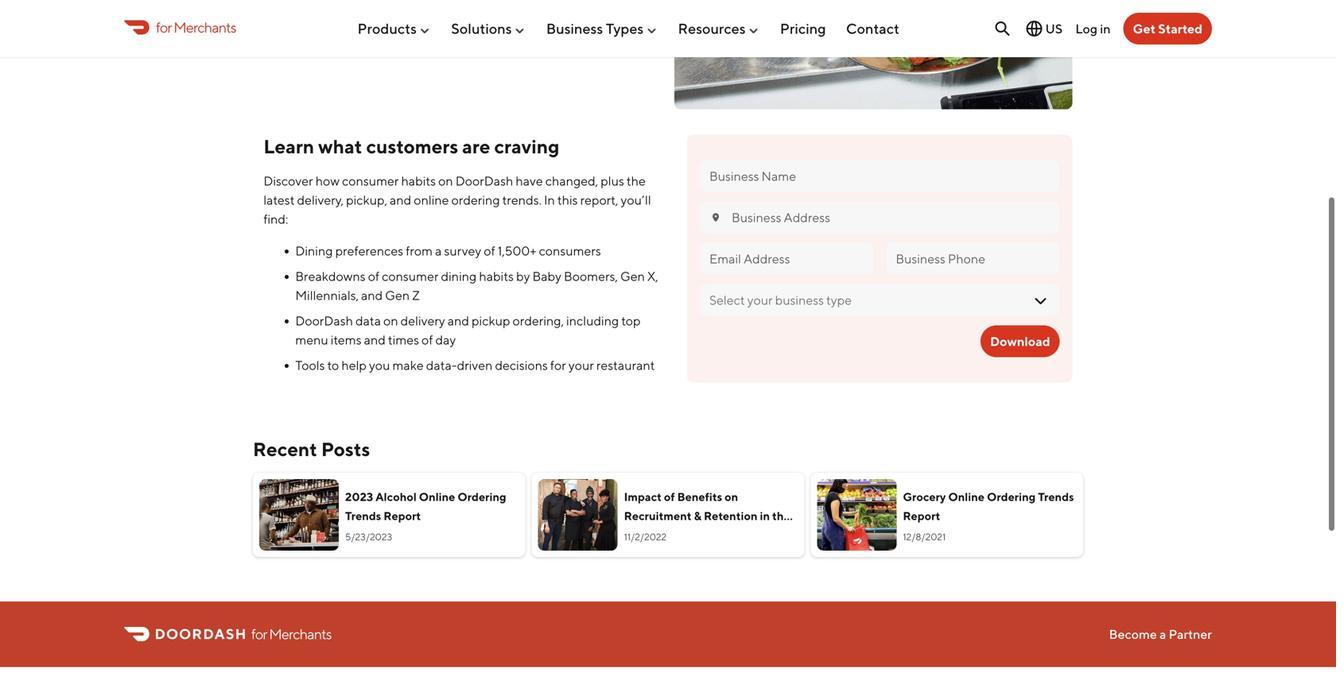 Task type: describe. For each thing, give the bounding box(es) containing it.
Business Phone text field
[[896, 250, 1051, 268]]

solutions
[[451, 20, 512, 37]]

rocksteady team image
[[538, 480, 618, 551]]

top
[[622, 314, 641, 329]]

to
[[327, 358, 339, 373]]

recent posts
[[253, 439, 370, 461]]

industry
[[686, 529, 731, 542]]

breakdowns
[[295, 269, 366, 284]]

delivery,
[[297, 193, 344, 208]]

online inside 2023 alcohol online ordering trends report
[[419, 491, 455, 504]]

how
[[316, 174, 340, 189]]

data-
[[426, 358, 457, 373]]

Business Name text field
[[710, 168, 1051, 185]]

12/8/2021
[[903, 532, 946, 543]]

recent
[[253, 439, 317, 461]]

items
[[331, 333, 362, 348]]

and inside discover how consumer habits on doordash have changed, plus the latest delivery, pickup, and online ordering trends. in this report, you'll find:
[[390, 193, 412, 208]]

on inside doordash data on delivery and pickup ordering, including top menu items and times of day
[[384, 314, 398, 329]]

what
[[318, 135, 362, 158]]

survey
[[444, 244, 482, 259]]

preferences
[[335, 244, 404, 259]]

decisions
[[495, 358, 548, 373]]

grocery
[[903, 491, 946, 504]]

get started button
[[1124, 13, 1213, 45]]

trends inside the grocery online ordering trends report
[[1039, 491, 1075, 504]]

ordering inside the grocery online ordering trends report
[[987, 491, 1036, 504]]

of inside doordash data on delivery and pickup ordering, including top menu items and times of day
[[422, 333, 433, 348]]

latest
[[264, 193, 295, 208]]

log
[[1076, 21, 1098, 36]]

delivery
[[401, 314, 445, 329]]

doordash data on delivery and pickup ordering, including top menu items and times of day
[[295, 314, 641, 348]]

resources link
[[678, 14, 760, 43]]

types
[[606, 20, 644, 37]]

doordash inside discover how consumer habits on doordash have changed, plus the latest delivery, pickup, and online ordering trends. in this report, you'll find:
[[456, 174, 513, 189]]

make
[[393, 358, 424, 373]]

report inside 2023 alcohol online ordering trends report
[[384, 510, 421, 523]]

you'll
[[621, 193, 651, 208]]

learn what customers are craving
[[264, 135, 560, 158]]

download
[[991, 334, 1051, 349]]

have
[[516, 174, 543, 189]]

tools
[[295, 358, 325, 373]]

changed,
[[546, 174, 599, 189]]

solutions link
[[451, 14, 526, 43]]

retention
[[704, 510, 758, 523]]

become a partner
[[1110, 627, 1213, 642]]

of inside impact of benefits on recruitment & retention in the restaurant industry
[[664, 491, 675, 504]]

in
[[544, 193, 555, 208]]

0 horizontal spatial gen
[[385, 288, 410, 303]]

and up day
[[448, 314, 469, 329]]

partner
[[1169, 627, 1213, 642]]

report,
[[581, 193, 619, 208]]

contact
[[847, 20, 900, 37]]

Business Address text field
[[732, 209, 1051, 226]]

get
[[1133, 21, 1156, 36]]

baby
[[533, 269, 562, 284]]

0 vertical spatial gen
[[621, 269, 645, 284]]

online
[[414, 193, 449, 208]]

learn
[[264, 135, 314, 158]]

dining
[[441, 269, 477, 284]]

download button
[[981, 326, 1060, 358]]

&
[[694, 510, 702, 523]]

2023
[[345, 491, 373, 504]]

boomers,
[[564, 269, 618, 284]]

1 horizontal spatial for
[[251, 626, 267, 643]]

customers
[[366, 135, 459, 158]]

for merchants link
[[124, 17, 236, 38]]

1 vertical spatial a
[[1160, 627, 1167, 642]]

this
[[558, 193, 578, 208]]

from
[[406, 244, 433, 259]]

ordering
[[452, 193, 500, 208]]

x,
[[648, 269, 659, 284]]

2 horizontal spatial for
[[551, 358, 566, 373]]

Email Address email field
[[710, 250, 864, 268]]

the inside impact of benefits on recruitment & retention in the restaurant industry
[[773, 510, 791, 523]]

pickup,
[[346, 193, 388, 208]]

for inside "link"
[[156, 19, 172, 36]]

millennials,
[[295, 288, 359, 303]]

benefits
[[678, 491, 723, 504]]

restaurant
[[597, 358, 655, 373]]

data
[[356, 314, 381, 329]]

z
[[412, 288, 420, 303]]

alcohol
[[376, 491, 417, 504]]

including
[[567, 314, 619, 329]]

log in
[[1076, 21, 1111, 36]]

driven
[[457, 358, 493, 373]]

recruitment
[[624, 510, 692, 523]]

times
[[388, 333, 419, 348]]

you
[[369, 358, 390, 373]]

your
[[569, 358, 594, 373]]

by
[[516, 269, 530, 284]]

posts
[[321, 439, 370, 461]]



Task type: vqa. For each thing, say whether or not it's contained in the screenshot.
rightmost Merchants
yes



Task type: locate. For each thing, give the bounding box(es) containing it.
1,500+
[[498, 244, 537, 259]]

1 vertical spatial merchants
[[269, 626, 332, 643]]

pricing
[[780, 20, 826, 37]]

trends
[[1039, 491, 1075, 504], [345, 510, 381, 523]]

consumer up z
[[382, 269, 439, 284]]

1 ordering from the left
[[458, 491, 507, 504]]

get started
[[1133, 21, 1203, 36]]

2 report from the left
[[903, 510, 941, 523]]

discover
[[264, 174, 313, 189]]

report inside the grocery online ordering trends report
[[903, 510, 941, 523]]

1 horizontal spatial gen
[[621, 269, 645, 284]]

1 vertical spatial in
[[760, 510, 770, 523]]

plus
[[601, 174, 625, 189]]

trends.
[[503, 193, 542, 208]]

online inside the grocery online ordering trends report
[[949, 491, 985, 504]]

the inside discover how consumer habits on doordash have changed, plus the latest delivery, pickup, and online ordering trends. in this report, you'll find:
[[627, 174, 646, 189]]

us
[[1046, 21, 1063, 36]]

business types
[[547, 20, 644, 37]]

globe line image
[[1025, 19, 1044, 38]]

0 vertical spatial consumer
[[342, 174, 399, 189]]

0 horizontal spatial ordering
[[458, 491, 507, 504]]

tools to help you make data-driven decisions for your restaurant
[[295, 358, 655, 373]]

mx blog - alcohol trends image image
[[259, 480, 339, 551]]

habits inside discover how consumer habits on doordash have changed, plus the latest delivery, pickup, and online ordering trends. in this report, you'll find:
[[401, 174, 436, 189]]

0 horizontal spatial on
[[384, 314, 398, 329]]

consumer for from
[[382, 269, 439, 284]]

dining
[[295, 244, 333, 259]]

gen left x,
[[621, 269, 645, 284]]

ordering inside 2023 alcohol online ordering trends report
[[458, 491, 507, 504]]

consumers
[[539, 244, 601, 259]]

1 online from the left
[[419, 491, 455, 504]]

help
[[342, 358, 367, 373]]

of right survey
[[484, 244, 495, 259]]

menu
[[295, 333, 328, 348]]

2023 alcohol online ordering trends report
[[345, 491, 507, 523]]

day
[[436, 333, 456, 348]]

pricing link
[[780, 14, 826, 43]]

1 horizontal spatial doordash
[[456, 174, 513, 189]]

2 horizontal spatial on
[[725, 491, 739, 504]]

1 vertical spatial consumer
[[382, 269, 439, 284]]

dining preferences from a survey of 1,500+ consumers
[[295, 244, 601, 259]]

on inside discover how consumer habits on doordash have changed, plus the latest delivery, pickup, and online ordering trends. in this report, you'll find:
[[438, 174, 453, 189]]

on up retention
[[725, 491, 739, 504]]

0 horizontal spatial trends
[[345, 510, 381, 523]]

0 horizontal spatial online
[[419, 491, 455, 504]]

pickup
[[472, 314, 510, 329]]

grocery online ordering trends report
[[903, 491, 1075, 523]]

are
[[462, 135, 491, 158]]

1 horizontal spatial online
[[949, 491, 985, 504]]

business types link
[[547, 14, 658, 43]]

0 horizontal spatial report
[[384, 510, 421, 523]]

1 vertical spatial for
[[551, 358, 566, 373]]

resources 1208x1080 grocery online ordering trends report v01.01 image
[[817, 480, 897, 551]]

0 vertical spatial trends
[[1039, 491, 1075, 504]]

doordash
[[456, 174, 513, 189], [295, 314, 353, 329]]

resources
[[678, 20, 746, 37]]

and
[[390, 193, 412, 208], [361, 288, 383, 303], [448, 314, 469, 329], [364, 333, 386, 348]]

contact link
[[847, 14, 900, 43]]

1 horizontal spatial ordering
[[987, 491, 1036, 504]]

1 vertical spatial habits
[[479, 269, 514, 284]]

1 horizontal spatial in
[[1101, 21, 1111, 36]]

a right from
[[435, 244, 442, 259]]

doordash up menu
[[295, 314, 353, 329]]

impact of benefits on recruitment & retention in the restaurant industry
[[624, 491, 791, 542]]

0 horizontal spatial merchants
[[174, 19, 236, 36]]

a
[[435, 244, 442, 259], [1160, 627, 1167, 642]]

find:
[[264, 212, 288, 227]]

1 vertical spatial for merchants
[[251, 626, 332, 643]]

trends inside 2023 alcohol online ordering trends report
[[345, 510, 381, 523]]

1 vertical spatial the
[[773, 510, 791, 523]]

0 vertical spatial merchants
[[174, 19, 236, 36]]

of
[[484, 244, 495, 259], [368, 269, 380, 284], [422, 333, 433, 348], [664, 491, 675, 504]]

started
[[1159, 21, 1203, 36]]

1 vertical spatial gen
[[385, 288, 410, 303]]

report down grocery
[[903, 510, 941, 523]]

of down preferences
[[368, 269, 380, 284]]

consumer up pickup,
[[342, 174, 399, 189]]

1 horizontal spatial for merchants
[[251, 626, 332, 643]]

become a partner link
[[1110, 627, 1213, 642]]

0 vertical spatial for
[[156, 19, 172, 36]]

0 vertical spatial habits
[[401, 174, 436, 189]]

impact
[[624, 491, 662, 504]]

on right data at left top
[[384, 314, 398, 329]]

products link
[[358, 14, 431, 43]]

consumer
[[342, 174, 399, 189], [382, 269, 439, 284]]

merchants
[[174, 19, 236, 36], [269, 626, 332, 643]]

of up recruitment
[[664, 491, 675, 504]]

breakdowns of consumer dining habits by baby boomers, gen x, millennials, and gen z
[[295, 269, 659, 303]]

0 vertical spatial in
[[1101, 21, 1111, 36]]

1 vertical spatial doordash
[[295, 314, 353, 329]]

1 horizontal spatial the
[[773, 510, 791, 523]]

habits up online
[[401, 174, 436, 189]]

0 vertical spatial the
[[627, 174, 646, 189]]

on
[[438, 174, 453, 189], [384, 314, 398, 329], [725, 491, 739, 504]]

2 vertical spatial for
[[251, 626, 267, 643]]

1 horizontal spatial trends
[[1039, 491, 1075, 504]]

craving
[[495, 135, 560, 158]]

doordash inside doordash data on delivery and pickup ordering, including top menu items and times of day
[[295, 314, 353, 329]]

habits left by
[[479, 269, 514, 284]]

the up you'll
[[627, 174, 646, 189]]

5/23/2023
[[345, 532, 392, 543]]

and down data at left top
[[364, 333, 386, 348]]

discover how consumer habits on doordash have changed, plus the latest delivery, pickup, and online ordering trends. in this report, you'll find:
[[264, 174, 651, 227]]

of inside breakdowns of consumer dining habits by baby boomers, gen x, millennials, and gen z
[[368, 269, 380, 284]]

on inside impact of benefits on recruitment & retention in the restaurant industry
[[725, 491, 739, 504]]

on up online
[[438, 174, 453, 189]]

0 horizontal spatial doordash
[[295, 314, 353, 329]]

consumer for customers
[[342, 174, 399, 189]]

1 horizontal spatial habits
[[479, 269, 514, 284]]

for
[[156, 19, 172, 36], [551, 358, 566, 373], [251, 626, 267, 643]]

1 vertical spatial on
[[384, 314, 398, 329]]

habits
[[401, 174, 436, 189], [479, 269, 514, 284]]

habits inside breakdowns of consumer dining habits by baby boomers, gen x, millennials, and gen z
[[479, 269, 514, 284]]

become
[[1110, 627, 1158, 642]]

the right retention
[[773, 510, 791, 523]]

for merchants inside "link"
[[156, 19, 236, 36]]

1 horizontal spatial on
[[438, 174, 453, 189]]

online
[[419, 491, 455, 504], [949, 491, 985, 504]]

1 horizontal spatial a
[[1160, 627, 1167, 642]]

log in link
[[1076, 21, 1111, 36]]

0 horizontal spatial habits
[[401, 174, 436, 189]]

online right grocery
[[949, 491, 985, 504]]

2 ordering from the left
[[987, 491, 1036, 504]]

location pin image
[[710, 211, 722, 224]]

1 report from the left
[[384, 510, 421, 523]]

products
[[358, 20, 417, 37]]

1 horizontal spatial report
[[903, 510, 941, 523]]

0 horizontal spatial the
[[627, 174, 646, 189]]

and left online
[[390, 193, 412, 208]]

consumer inside discover how consumer habits on doordash have changed, plus the latest delivery, pickup, and online ordering trends. in this report, you'll find:
[[342, 174, 399, 189]]

in right retention
[[760, 510, 770, 523]]

report down "alcohol"
[[384, 510, 421, 523]]

doordash up ordering
[[456, 174, 513, 189]]

0 vertical spatial a
[[435, 244, 442, 259]]

0 vertical spatial on
[[438, 174, 453, 189]]

2 online from the left
[[949, 491, 985, 504]]

in right log
[[1101, 21, 1111, 36]]

in inside impact of benefits on recruitment & retention in the restaurant industry
[[760, 510, 770, 523]]

the
[[627, 174, 646, 189], [773, 510, 791, 523]]

0 vertical spatial for merchants
[[156, 19, 236, 36]]

0 horizontal spatial in
[[760, 510, 770, 523]]

consumer inside breakdowns of consumer dining habits by baby boomers, gen x, millennials, and gen z
[[382, 269, 439, 284]]

merchants inside "link"
[[174, 19, 236, 36]]

1 vertical spatial trends
[[345, 510, 381, 523]]

restaurant
[[624, 529, 684, 542]]

ordering
[[458, 491, 507, 504], [987, 491, 1036, 504]]

and inside breakdowns of consumer dining habits by baby boomers, gen x, millennials, and gen z
[[361, 288, 383, 303]]

0 horizontal spatial for
[[156, 19, 172, 36]]

a left partner
[[1160, 627, 1167, 642]]

of left day
[[422, 333, 433, 348]]

0 horizontal spatial a
[[435, 244, 442, 259]]

11/2/2022
[[624, 532, 667, 543]]

2 vertical spatial on
[[725, 491, 739, 504]]

1 horizontal spatial merchants
[[269, 626, 332, 643]]

and up data at left top
[[361, 288, 383, 303]]

gen left z
[[385, 288, 410, 303]]

0 horizontal spatial for merchants
[[156, 19, 236, 36]]

0 vertical spatial doordash
[[456, 174, 513, 189]]

online right "alcohol"
[[419, 491, 455, 504]]

business
[[547, 20, 603, 37]]

ordering,
[[513, 314, 564, 329]]



